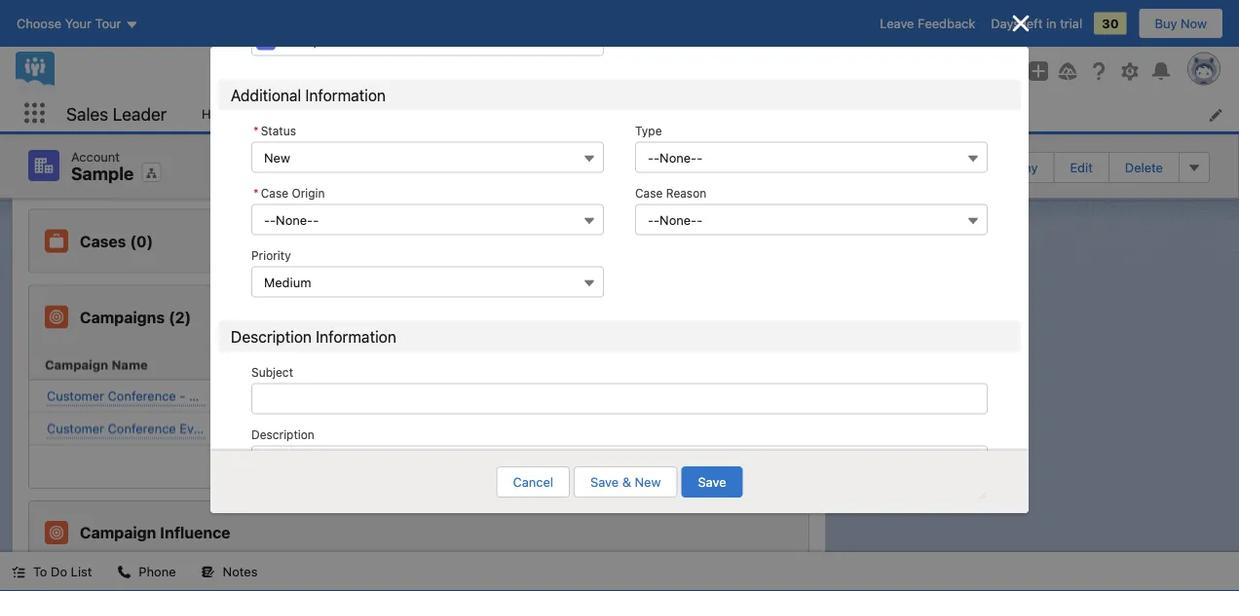 Task type: vqa. For each thing, say whether or not it's contained in the screenshot.
Description Information Description
yes



Task type: locate. For each thing, give the bounding box(es) containing it.
1 horizontal spatial account
[[929, 160, 978, 175]]

* left origin
[[253, 187, 259, 200]]

to do list
[[33, 565, 92, 579]]

0 vertical spatial view
[[897, 160, 926, 175]]

type down accounts at right
[[635, 124, 662, 138]]

1 * from the top
[[253, 124, 259, 138]]

description for description
[[251, 428, 315, 442]]

campaign left name
[[45, 357, 108, 372]]

1 horizontal spatial event
[[219, 421, 252, 436]]

0 horizontal spatial view
[[396, 459, 424, 474]]

campaign for campaign influence
[[80, 524, 156, 542]]

0 vertical spatial (0)
[[149, 156, 172, 174]]

--none-- inside case reason button
[[648, 213, 703, 227]]

1 vertical spatial (sample)
[[216, 421, 269, 436]]

type up invite at the left of the page
[[219, 357, 250, 372]]

by
[[99, 567, 114, 582]]

view
[[897, 160, 926, 175], [396, 459, 424, 474]]

new inside 'button'
[[635, 475, 661, 490]]

1 new button from the top
[[734, 151, 791, 180]]

0 horizontal spatial influence
[[41, 567, 95, 582]]

opportunities list item
[[715, 95, 845, 132]]

campaign
[[45, 357, 108, 372], [80, 524, 156, 542], [117, 567, 177, 582]]

orders image
[[45, 77, 68, 101]]

1 vertical spatial conference
[[108, 421, 176, 436]]

opportunities
[[727, 106, 808, 121]]

opportunities link
[[715, 95, 819, 132]]

0 vertical spatial information
[[305, 86, 386, 104]]

information up type element
[[316, 328, 396, 346]]

2 customer from the top
[[47, 421, 104, 436]]

new button for partners (0)
[[734, 151, 791, 180]]

phone button
[[106, 552, 188, 591]]

leave feedback
[[880, 16, 975, 31]]

information
[[305, 86, 386, 104], [316, 328, 396, 346]]

none- inside case reason button
[[660, 213, 697, 227]]

case left "reason"
[[635, 187, 663, 200]]

1 vertical spatial new button
[[734, 226, 793, 257]]

reports
[[447, 106, 493, 121]]

home
[[202, 106, 237, 121]]

customer for customer conference event (sample)
[[47, 421, 104, 436]]

0 horizontal spatial case
[[261, 187, 288, 200]]

(0) right cases
[[130, 232, 153, 250]]

1 vertical spatial campaign
[[80, 524, 156, 542]]

new right &
[[635, 475, 661, 490]]

1 vertical spatial description
[[251, 428, 315, 442]]

accounts link
[[611, 95, 690, 132]]

accounts list item
[[611, 95, 715, 132]]

0 horizontal spatial type
[[219, 357, 250, 372]]

campaign right by
[[117, 567, 177, 582]]

0 vertical spatial customer
[[47, 388, 104, 403]]

in
[[1046, 16, 1057, 31]]

1 vertical spatial view
[[396, 459, 424, 474]]

conference
[[108, 388, 176, 403], [108, 421, 176, 436]]

- inside customer conference - email invite (sample) link
[[180, 388, 185, 403]]

(sample) down invite at the left of the page
[[216, 421, 269, 436]]

0 horizontal spatial text default image
[[117, 566, 131, 579]]

*
[[253, 124, 259, 138], [253, 187, 259, 200]]

1 vertical spatial customer
[[47, 421, 104, 436]]

new
[[264, 150, 290, 165], [749, 158, 776, 172], [750, 234, 777, 248], [635, 475, 661, 490]]

new button down opportunities link
[[734, 151, 791, 180]]

group
[[972, 59, 1013, 83]]

2 case from the left
[[635, 187, 663, 200]]

event down email at the bottom
[[180, 421, 213, 436]]

save
[[590, 475, 619, 490], [698, 475, 726, 490]]

1 vertical spatial information
[[316, 328, 396, 346]]

--none-- down case reason
[[648, 213, 703, 227]]

subject
[[251, 366, 293, 380]]

forecasts
[[542, 106, 600, 121]]

--none--
[[648, 150, 703, 165], [264, 213, 319, 227], [648, 213, 703, 227]]

save for save
[[698, 475, 726, 490]]

1 horizontal spatial text default image
[[201, 566, 215, 579]]

campaign up influence by campaign
[[80, 524, 156, 542]]

feedback
[[918, 16, 975, 31]]

* left status
[[253, 124, 259, 138]]

save for save & new
[[590, 475, 619, 490]]

1 horizontal spatial view
[[897, 160, 926, 175]]

2 save from the left
[[698, 475, 726, 490]]

1 customer from the top
[[47, 388, 104, 403]]

text default image inside phone button
[[117, 566, 131, 579]]

account right account partner image
[[71, 149, 120, 164]]

1 horizontal spatial type
[[635, 124, 662, 138]]

2 new button from the top
[[734, 226, 793, 257]]

0 horizontal spatial event
[[180, 421, 213, 436]]

list containing home
[[190, 95, 1239, 132]]

text default image right by
[[117, 566, 131, 579]]

buy now button
[[1138, 8, 1224, 39]]

(0) right partners
[[149, 156, 172, 174]]

phone
[[139, 565, 176, 579]]

description
[[231, 328, 312, 346], [251, 428, 315, 442]]

Status, New button
[[251, 142, 604, 173]]

0 horizontal spatial save
[[590, 475, 619, 490]]

new button down 'following' button
[[734, 226, 793, 257]]

1 text default image from the left
[[117, 566, 131, 579]]

case left origin
[[261, 187, 288, 200]]

medium
[[264, 275, 311, 290]]

influence
[[160, 524, 230, 542], [41, 567, 95, 582]]

save inside save button
[[698, 475, 726, 490]]

view left all
[[396, 459, 424, 474]]

hierarchy
[[981, 160, 1038, 175]]

campaign influence
[[80, 524, 230, 542]]

leave feedback link
[[880, 16, 975, 31]]

0 horizontal spatial account
[[71, 149, 120, 164]]

0 vertical spatial influence
[[160, 524, 230, 542]]

0 vertical spatial description
[[231, 328, 312, 346]]

view account hierarchy button
[[881, 152, 1055, 183]]

2 text default image from the left
[[201, 566, 215, 579]]

0 vertical spatial new button
[[734, 151, 791, 180]]

--none-- for new
[[648, 150, 703, 165]]

Priority button
[[251, 267, 604, 298]]

1 vertical spatial *
[[253, 187, 259, 200]]

1 horizontal spatial save
[[698, 475, 726, 490]]

save left &
[[590, 475, 619, 490]]

case
[[261, 187, 288, 200], [635, 187, 663, 200]]

account left hierarchy
[[929, 160, 978, 175]]

new inside button
[[264, 150, 290, 165]]

search... button
[[395, 56, 784, 87]]

1 vertical spatial influence
[[41, 567, 95, 582]]

(sample) down subject in the left of the page
[[259, 388, 313, 403]]

0 vertical spatial *
[[253, 124, 259, 138]]

conference down name
[[108, 388, 176, 403]]

sales
[[66, 103, 108, 124]]

information for description information
[[316, 328, 396, 346]]

1 vertical spatial (0)
[[130, 232, 153, 250]]

campaigns (2)
[[80, 308, 191, 326]]

save inside save & new 'button'
[[590, 475, 619, 490]]

information up dashboards
[[305, 86, 386, 104]]

customer conference - email invite (sample) link
[[47, 386, 313, 406]]

type
[[635, 124, 662, 138], [219, 357, 250, 372]]

none- for --none--
[[660, 213, 697, 227]]

buy now
[[1155, 16, 1207, 31]]

view right following
[[897, 160, 926, 175]]

description down invite at the left of the page
[[251, 428, 315, 442]]

view inside button
[[897, 160, 926, 175]]

contracts image
[[45, 1, 68, 25]]

conference down customer conference - email invite (sample) link
[[108, 421, 176, 436]]

0 vertical spatial (sample)
[[259, 388, 313, 403]]

save right &
[[698, 475, 726, 490]]

(0) for partners (0)
[[149, 156, 172, 174]]

event down invite at the left of the page
[[219, 421, 252, 436]]

accounts
[[623, 106, 678, 121]]

0 vertical spatial conference
[[108, 388, 176, 403]]

--none-- up case reason
[[648, 150, 703, 165]]

cases (0)
[[80, 232, 153, 250]]

2 * from the top
[[253, 187, 259, 200]]

notes button
[[190, 552, 269, 591]]

description for description information
[[231, 328, 312, 346]]

days
[[991, 16, 1020, 31]]

none- up case reason
[[660, 150, 697, 165]]

Case Origin, --None-- button
[[251, 204, 604, 236]]

customer for customer conference - email invite (sample)
[[47, 388, 104, 403]]

new down status
[[264, 150, 290, 165]]

--none-- for --none--
[[648, 213, 703, 227]]

event
[[180, 421, 213, 436], [219, 421, 252, 436]]

account
[[71, 149, 120, 164], [929, 160, 978, 175]]

1 conference from the top
[[108, 388, 176, 403]]

text default image
[[117, 566, 131, 579], [201, 566, 215, 579]]

description information
[[231, 328, 396, 346]]

-
[[648, 150, 654, 165], [654, 150, 660, 165], [697, 150, 703, 165], [264, 213, 270, 227], [270, 213, 276, 227], [313, 213, 319, 227], [648, 213, 654, 227], [654, 213, 660, 227], [697, 213, 703, 227], [180, 388, 185, 403]]

1 horizontal spatial case
[[635, 187, 663, 200]]

list
[[190, 95, 1239, 132]]

text default image left notes
[[201, 566, 215, 579]]

(sample)
[[259, 388, 313, 403], [216, 421, 269, 436]]

customer
[[47, 388, 104, 403], [47, 421, 104, 436]]

1 horizontal spatial influence
[[160, 524, 230, 542]]

text default image inside notes button
[[201, 566, 215, 579]]

2 conference from the top
[[108, 421, 176, 436]]

dashboards list item
[[316, 95, 435, 132]]

edit
[[1070, 160, 1093, 175]]

* for --none--
[[253, 187, 259, 200]]

0 vertical spatial campaign
[[45, 357, 108, 372]]

search...
[[433, 64, 485, 78]]

1 vertical spatial type
[[219, 357, 250, 372]]

all
[[428, 459, 442, 474]]

none- down case reason
[[660, 213, 697, 227]]

1 save from the left
[[590, 475, 619, 490]]

description up subject in the left of the page
[[231, 328, 312, 346]]

save & new
[[590, 475, 661, 490]]

delete
[[1125, 160, 1163, 175]]



Task type: describe. For each thing, give the bounding box(es) containing it.
conference for event
[[108, 421, 176, 436]]

leave
[[880, 16, 914, 31]]

none- for new
[[660, 150, 697, 165]]

view account hierarchy
[[897, 160, 1038, 175]]

origin
[[292, 187, 325, 200]]

&
[[622, 475, 631, 490]]

reason
[[666, 187, 707, 200]]

2 event from the left
[[219, 421, 252, 436]]

leader
[[113, 103, 167, 124]]

view for view all
[[396, 459, 424, 474]]

chatter
[[260, 106, 304, 121]]

invite
[[224, 388, 256, 403]]

save button
[[681, 467, 743, 498]]

text default image for phone
[[117, 566, 131, 579]]

customer conference - email invite (sample)
[[47, 388, 313, 403]]

Case Reason button
[[635, 204, 988, 236]]

campaign name
[[45, 357, 148, 372]]

Subject text field
[[251, 384, 988, 415]]

cancel
[[513, 475, 553, 490]]

notes
[[223, 565, 258, 579]]

partners
[[80, 156, 145, 174]]

view for view account hierarchy
[[897, 160, 926, 175]]

none- down * case origin
[[276, 213, 313, 227]]

cases image
[[45, 229, 68, 253]]

customer conference event (sample) link
[[47, 419, 269, 439]]

1 event from the left
[[180, 421, 213, 436]]

* case origin
[[253, 187, 325, 200]]

contracts link
[[80, 3, 186, 23]]

status
[[261, 124, 296, 138]]

trial
[[1060, 16, 1083, 31]]

(0) for cases (0)
[[130, 232, 153, 250]]

priority
[[251, 249, 291, 263]]

type inside type element
[[219, 357, 250, 372]]

1 case from the left
[[261, 187, 288, 200]]

edit button
[[1054, 152, 1110, 183]]

sales leader
[[66, 103, 167, 124]]

days left in trial
[[991, 16, 1083, 31]]

forecasts link
[[530, 95, 611, 132]]

type element
[[211, 349, 394, 380]]

chatter link
[[248, 95, 316, 132]]

delete button
[[1109, 152, 1180, 183]]

conference for -
[[108, 388, 176, 403]]

text default image
[[12, 566, 25, 579]]

reports list item
[[435, 95, 530, 132]]

cases
[[80, 232, 126, 250]]

dashboards
[[328, 106, 398, 121]]

campaign name element
[[29, 349, 211, 380]]

information for additional information
[[305, 86, 386, 104]]

email
[[189, 388, 220, 403]]

campaign influence link
[[80, 523, 238, 543]]

view all
[[396, 459, 442, 474]]

Type button
[[635, 142, 988, 173]]

Description text field
[[251, 446, 988, 501]]

account partner image
[[45, 153, 68, 177]]

influence inside campaign influence link
[[160, 524, 230, 542]]

budgeted cost in campaign element
[[576, 349, 758, 380]]

* for new
[[253, 124, 259, 138]]

new down opportunities link
[[749, 158, 776, 172]]

start date element
[[394, 349, 576, 380]]

case reason
[[635, 187, 707, 200]]

following
[[789, 160, 845, 175]]

additional information
[[231, 86, 386, 104]]

left
[[1024, 16, 1043, 31]]

customer conference event (sample)
[[47, 421, 269, 436]]

home link
[[190, 95, 248, 132]]

name
[[112, 357, 148, 372]]

partners (0)
[[80, 156, 172, 174]]

buy
[[1155, 16, 1177, 31]]

list
[[71, 565, 92, 579]]

text default image for notes
[[201, 566, 215, 579]]

reports link
[[435, 95, 505, 132]]

new button for cases (0)
[[734, 226, 793, 257]]

to
[[33, 565, 47, 579]]

* status
[[253, 124, 296, 138]]

new down 'following' button
[[750, 234, 777, 248]]

now
[[1181, 16, 1207, 31]]

0 vertical spatial type
[[635, 124, 662, 138]]

dashboards link
[[316, 95, 410, 132]]

(2)
[[169, 308, 191, 326]]

30
[[1102, 16, 1119, 31]]

(sample) inside customer conference event (sample) link
[[216, 421, 269, 436]]

2 vertical spatial campaign
[[117, 567, 177, 582]]

influence by campaign
[[41, 567, 177, 582]]

account inside view account hierarchy button
[[929, 160, 978, 175]]

sample
[[71, 163, 134, 184]]

save & new button
[[574, 467, 678, 498]]

(sample) inside customer conference - email invite (sample) link
[[259, 388, 313, 403]]

additional
[[231, 86, 301, 104]]

to do list button
[[0, 552, 104, 591]]

cancel button
[[496, 467, 570, 498]]

--none-- down * case origin
[[264, 213, 319, 227]]

inverse image
[[1009, 12, 1033, 35]]

campaigns
[[80, 308, 165, 326]]

do
[[51, 565, 67, 579]]

contracts
[[80, 4, 155, 22]]

following button
[[753, 152, 861, 183]]

campaign for campaign name
[[45, 357, 108, 372]]

view all link
[[29, 445, 809, 488]]



